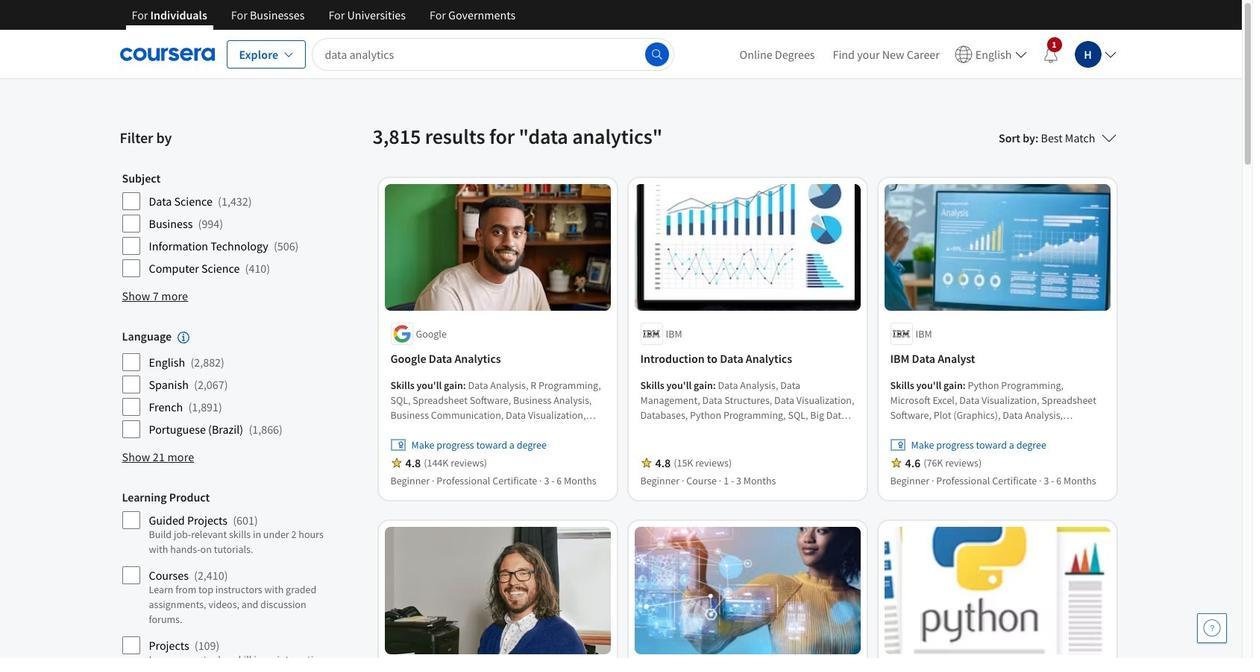 Task type: locate. For each thing, give the bounding box(es) containing it.
0 vertical spatial group
[[122, 171, 335, 281]]

menu
[[731, 30, 1122, 78]]

banner navigation
[[120, 0, 528, 41]]

1 (4.8 stars) element from the left
[[405, 456, 421, 471]]

1 vertical spatial group
[[122, 329, 335, 443]]

0 horizontal spatial (4.8 stars) element
[[405, 456, 421, 471]]

information about this filter group image
[[178, 332, 189, 344]]

help center image
[[1203, 620, 1221, 638]]

2 vertical spatial group
[[122, 490, 335, 659]]

group
[[122, 171, 335, 281], [122, 329, 335, 443], [122, 490, 335, 659]]

None search field
[[312, 38, 674, 70]]

1 group from the top
[[122, 171, 335, 281]]

1 horizontal spatial (4.8 stars) element
[[655, 456, 671, 471]]

(4.8 stars) element
[[405, 456, 421, 471], [655, 456, 671, 471]]



Task type: describe. For each thing, give the bounding box(es) containing it.
2 (4.8 stars) element from the left
[[655, 456, 671, 471]]

3 group from the top
[[122, 490, 335, 659]]

2 group from the top
[[122, 329, 335, 443]]

(4.6 stars) element
[[905, 456, 921, 471]]

coursera image
[[120, 42, 214, 66]]

What do you want to learn? text field
[[312, 38, 674, 70]]



Task type: vqa. For each thing, say whether or not it's contained in the screenshot.
'(4.6 stars)' Element
yes



